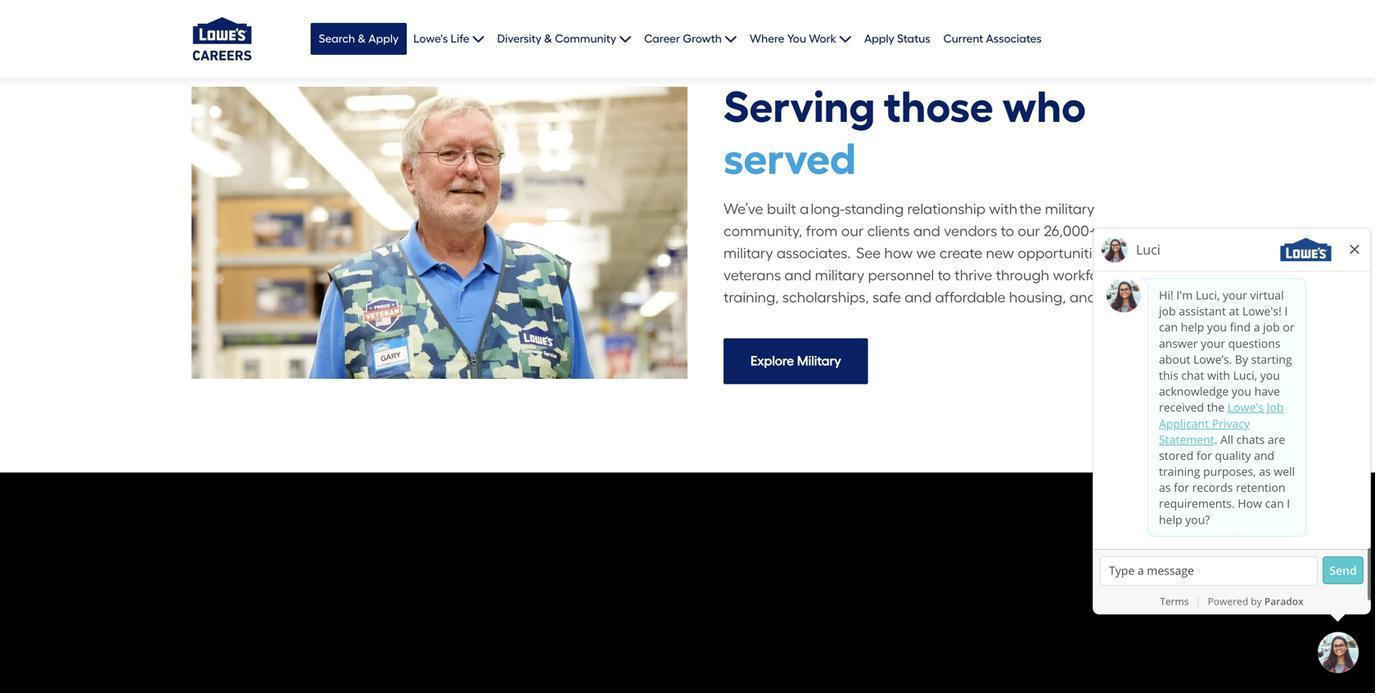 Task type: vqa. For each thing, say whether or not it's contained in the screenshot.
APPLY to the left
yes



Task type: locate. For each thing, give the bounding box(es) containing it.
serving
[[724, 85, 875, 129]]

1 horizontal spatial arrow down 5 image
[[616, 33, 631, 44]]

community,
[[724, 224, 803, 239]]

workforce
[[1053, 269, 1120, 283]]

career growth button
[[644, 32, 737, 46]]

to
[[1001, 224, 1014, 239], [938, 269, 951, 283]]

more.
[[1100, 291, 1138, 305]]

career growth
[[644, 33, 722, 44]]

2 horizontal spatial arrow down 5 image
[[837, 33, 851, 44]]

search & apply
[[319, 33, 399, 45]]

lowe's life button
[[413, 32, 484, 46]]

apply status link
[[864, 32, 930, 46]]

we've built a long-standing relationship with the military community, from our clients and vendors to our 26,000+ military associates.  see how we create new opportunities for veterans and military personnel to thrive through workforce training, scholarships, safe and affordable housing, and more.
[[724, 202, 1138, 305]]

0 horizontal spatial apply
[[369, 33, 399, 45]]

affordable
[[935, 291, 1006, 305]]

0 horizontal spatial &
[[358, 33, 366, 45]]

& right search
[[358, 33, 366, 45]]

arrow down 5 image for diversity & community
[[616, 33, 631, 44]]

new
[[986, 246, 1014, 261]]

to down create
[[938, 269, 951, 283]]

for
[[1111, 246, 1129, 261]]

from
[[806, 224, 838, 239]]

arrow down 5 image inside diversity & community dropdown button
[[616, 33, 631, 44]]

military up veterans
[[724, 246, 773, 261]]

apply status
[[864, 33, 930, 45]]

search & apply list item
[[311, 0, 407, 78]]

current associates link
[[944, 32, 1042, 46]]

our
[[841, 224, 864, 239], [1018, 224, 1040, 239]]

military up 26,000+
[[1045, 202, 1095, 217]]

arrow down 5 image left the career
[[616, 33, 631, 44]]

0 vertical spatial to
[[1001, 224, 1014, 239]]

& inside diversity & community dropdown button
[[544, 33, 552, 44]]

0 horizontal spatial military
[[724, 246, 773, 261]]

arrow down 5 image left diversity
[[469, 33, 484, 44]]

1 horizontal spatial our
[[1018, 224, 1040, 239]]

0 horizontal spatial our
[[841, 224, 864, 239]]

0 horizontal spatial to
[[938, 269, 951, 283]]

with the
[[989, 202, 1042, 217]]

1 horizontal spatial to
[[1001, 224, 1014, 239]]

veterans
[[724, 269, 781, 283]]

served
[[724, 138, 856, 181]]

& right diversity
[[544, 33, 552, 44]]

and
[[914, 224, 940, 239], [785, 269, 812, 283], [905, 291, 932, 305], [1070, 291, 1097, 305]]

&
[[544, 33, 552, 44], [358, 33, 366, 45]]

and up we
[[914, 224, 940, 239]]

relationship
[[907, 202, 986, 217]]

by
[[1251, 595, 1262, 608]]

status
[[897, 33, 930, 45]]

our up see
[[841, 224, 864, 239]]

luci
[[1136, 241, 1161, 258]]

safe
[[873, 291, 901, 305]]

arrow down 5 image
[[469, 33, 484, 44], [616, 33, 631, 44], [837, 33, 851, 44]]

we've
[[724, 202, 763, 217]]

military
[[1045, 202, 1095, 217], [724, 246, 773, 261], [815, 269, 865, 283]]

2 vertical spatial military
[[815, 269, 865, 283]]

2 apply from the left
[[864, 33, 895, 45]]

1 apply from the left
[[369, 33, 399, 45]]

arrow down 5 image right you on the top of the page
[[837, 33, 851, 44]]

list
[[301, 0, 1176, 78]]

where you work button
[[750, 32, 851, 46]]

0 horizontal spatial arrow down 5 image
[[469, 33, 484, 44]]

powered
[[1208, 595, 1249, 608]]

1 vertical spatial to
[[938, 269, 951, 283]]

work
[[809, 33, 837, 44]]

2 horizontal spatial military
[[1045, 202, 1095, 217]]

1 arrow down 5 image from the left
[[469, 33, 484, 44]]

how
[[884, 246, 913, 261]]

arrow down 5 image for where you work
[[837, 33, 851, 44]]

2 arrow down 5 image from the left
[[616, 33, 631, 44]]

apply right search
[[369, 33, 399, 45]]

arrow down 5 image inside lowe's life dropdown button
[[469, 33, 484, 44]]

where you work
[[750, 33, 837, 44]]

life
[[451, 33, 469, 44]]

send
[[1330, 563, 1357, 578]]

military up scholarships,
[[815, 269, 865, 283]]

our down with the
[[1018, 224, 1040, 239]]

1 horizontal spatial military
[[815, 269, 865, 283]]

apply left status
[[864, 33, 895, 45]]

3 arrow down 5 image from the left
[[837, 33, 851, 44]]

training,
[[724, 291, 779, 305]]

search & apply link
[[311, 23, 407, 55]]

& inside search & apply link
[[358, 33, 366, 45]]

apply
[[369, 33, 399, 45], [864, 33, 895, 45]]

community
[[555, 33, 616, 44]]

explore
[[751, 355, 794, 368]]

0 vertical spatial military
[[1045, 202, 1095, 217]]

diversity & community button
[[497, 32, 631, 46]]

a long-
[[800, 202, 845, 217]]

current
[[944, 33, 983, 45]]

arrow down 5 image for lowe's life
[[469, 33, 484, 44]]

standing
[[845, 202, 904, 217]]

you
[[787, 33, 806, 44]]

1 horizontal spatial apply
[[864, 33, 895, 45]]

2 & from the left
[[358, 33, 366, 45]]

search
[[319, 33, 355, 45]]

career
[[644, 33, 680, 44]]

1 horizontal spatial &
[[544, 33, 552, 44]]

1 & from the left
[[544, 33, 552, 44]]

to up new
[[1001, 224, 1014, 239]]

arrow down 5 image inside the where you work dropdown button
[[837, 33, 851, 44]]



Task type: describe. For each thing, give the bounding box(es) containing it.
explore military
[[751, 355, 841, 368]]

diversity & community
[[497, 33, 616, 44]]

where
[[750, 33, 785, 44]]

company logo image
[[192, 16, 253, 62]]

we
[[917, 246, 936, 261]]

terms
[[1160, 595, 1189, 608]]

list containing lowe's life
[[301, 0, 1176, 78]]

1 our from the left
[[841, 224, 864, 239]]

current associates
[[944, 33, 1042, 45]]

lowe's
[[413, 33, 448, 44]]

paradox link
[[1265, 595, 1304, 608]]

apply inside list item
[[369, 33, 399, 45]]

see
[[856, 246, 881, 261]]

opportunities
[[1018, 246, 1107, 261]]

and down workforce
[[1070, 291, 1097, 305]]

built
[[767, 202, 796, 217]]

thrive
[[955, 269, 993, 283]]

& for diversity
[[544, 33, 552, 44]]

send button
[[1323, 557, 1364, 584]]

who
[[1003, 85, 1086, 129]]

2 our from the left
[[1018, 224, 1040, 239]]

personnel
[[868, 269, 934, 283]]

through
[[996, 269, 1050, 283]]

housing,
[[1009, 291, 1066, 305]]

associates
[[986, 33, 1042, 45]]

military
[[797, 355, 841, 368]]

those
[[884, 85, 994, 129]]

paradox
[[1265, 595, 1304, 608]]

and down personnel
[[905, 291, 932, 305]]

male associate wearing a military vest image
[[192, 87, 688, 379]]

create
[[940, 246, 983, 261]]

arrow down 5 image
[[722, 33, 737, 44]]

and up scholarships,
[[785, 269, 812, 283]]

powered by paradox
[[1208, 595, 1304, 608]]

close image
[[1347, 242, 1362, 257]]

clients
[[867, 224, 910, 239]]

explore military link
[[724, 339, 868, 384]]

vendors
[[944, 224, 997, 239]]

& for search
[[358, 33, 366, 45]]

serving those who
[[724, 85, 1086, 129]]

diversity
[[497, 33, 542, 44]]

lowe's life
[[413, 33, 469, 44]]

growth
[[683, 33, 722, 44]]

1 vertical spatial military
[[724, 246, 773, 261]]

26,000+
[[1044, 224, 1098, 239]]

terms link
[[1160, 595, 1189, 608]]

scholarships,
[[783, 291, 869, 305]]



